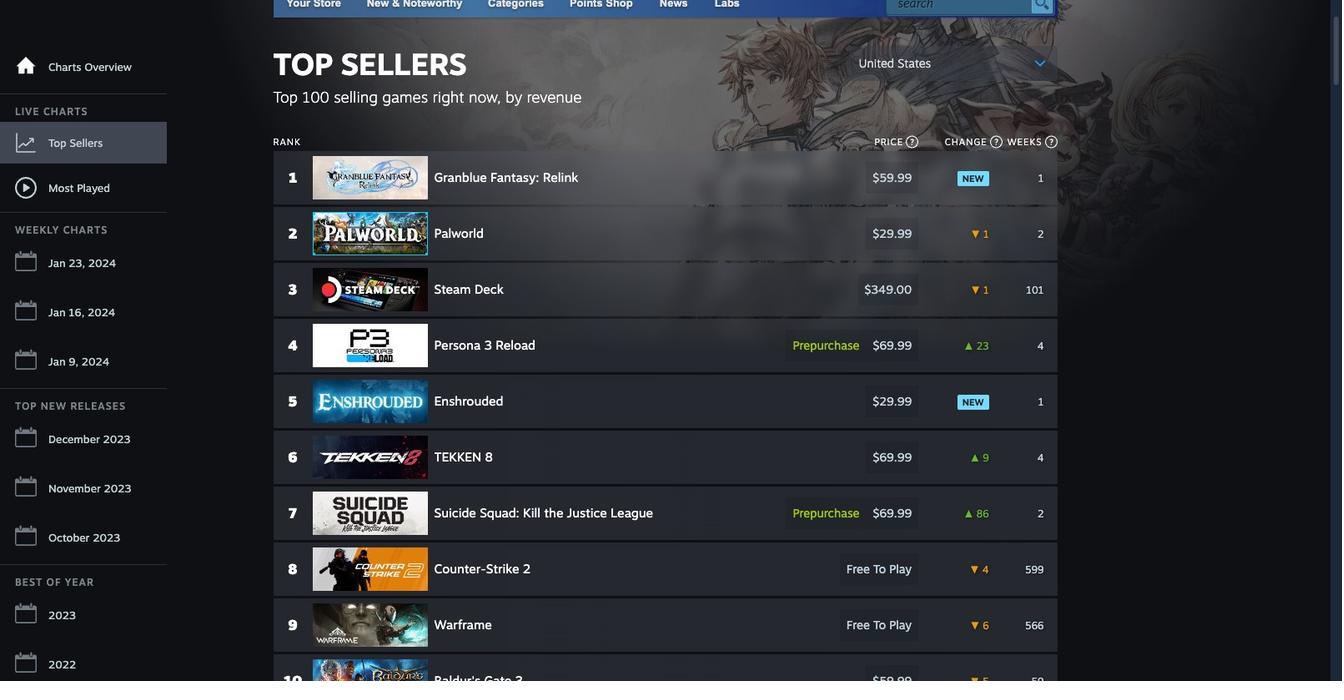 Task type: locate. For each thing, give the bounding box(es) containing it.
free to play for 8
[[847, 562, 912, 576]]

1 ▼ 1 from the top
[[971, 227, 990, 240]]

top new releases
[[15, 400, 126, 412]]

8 right tekken
[[485, 449, 493, 465]]

2 ▼ 1 from the top
[[971, 283, 990, 296]]

6
[[288, 448, 298, 466], [983, 619, 990, 631]]

sellers up most played 'link' at left
[[70, 136, 103, 149]]

6 left 566
[[983, 619, 990, 631]]

2 play from the top
[[890, 618, 912, 632]]

2 vertical spatial charts
[[63, 224, 108, 236]]

4 up the 5 on the left of page
[[288, 336, 298, 354]]

1 vertical spatial free to play
[[847, 618, 912, 632]]

0 horizontal spatial sellers
[[70, 136, 103, 149]]

1 vertical spatial 3
[[485, 337, 492, 353]]

charts up 'jan 23, 2024'
[[63, 224, 108, 236]]

rank
[[273, 136, 301, 148]]

palworld
[[434, 225, 484, 241]]

charts left overview
[[48, 60, 81, 73]]

2023 down releases
[[103, 432, 131, 446]]

2024 right 16,
[[88, 305, 115, 319]]

0 vertical spatial $69.99
[[873, 338, 912, 352]]

1 vertical spatial prepurchase
[[793, 506, 860, 520]]

23,
[[69, 256, 85, 270]]

2023 right october
[[93, 531, 120, 544]]

jan 9, 2024 link
[[0, 339, 167, 385]]

sellers
[[341, 45, 467, 83], [70, 136, 103, 149]]

1 jan from the top
[[48, 256, 66, 270]]

0 vertical spatial prepurchase
[[793, 338, 860, 352]]

3 $69.99 from the top
[[873, 506, 912, 520]]

1 vertical spatial $29.99
[[873, 394, 912, 408]]

▲ left 86
[[964, 507, 974, 520]]

2 $29.99 from the top
[[873, 394, 912, 408]]

1 horizontal spatial 8
[[485, 449, 493, 465]]

tekken 8 link
[[313, 436, 735, 479]]

0 vertical spatial play
[[890, 562, 912, 576]]

2024
[[88, 256, 116, 270], [88, 305, 115, 319], [82, 355, 109, 368]]

jan left 23,
[[48, 256, 66, 270]]

free
[[847, 562, 870, 576], [847, 618, 870, 632]]

new
[[963, 172, 985, 184], [963, 396, 985, 408], [41, 400, 67, 412]]

to
[[874, 562, 887, 576], [874, 618, 887, 632]]

top sellers down the live charts
[[48, 136, 103, 149]]

jan 16, 2024 link
[[0, 290, 167, 336]]

8 down 7
[[288, 560, 298, 578]]

states
[[898, 56, 932, 70]]

granblue
[[434, 169, 487, 185]]

▼ for 2
[[971, 227, 981, 240]]

2024 inside jan 9, 2024 link
[[82, 355, 109, 368]]

top up december 2023 link
[[15, 400, 37, 412]]

1 horizontal spatial 9
[[983, 451, 990, 464]]

3 jan from the top
[[48, 355, 66, 368]]

1 $29.99 from the top
[[873, 226, 912, 240]]

2 to from the top
[[874, 618, 887, 632]]

4 left 599
[[983, 563, 990, 575]]

1 $69.99 from the top
[[873, 338, 912, 352]]

2 free to play from the top
[[847, 618, 912, 632]]

2 vertical spatial 2024
[[82, 355, 109, 368]]

2024 inside jan 23, 2024 link
[[88, 256, 116, 270]]

6 up 7
[[288, 448, 298, 466]]

charts up 'top sellers' link
[[43, 105, 88, 118]]

0 vertical spatial 2024
[[88, 256, 116, 270]]

steam
[[434, 281, 471, 297]]

0 vertical spatial free to play
[[847, 562, 912, 576]]

right
[[433, 88, 465, 106]]

1 vertical spatial top sellers
[[48, 136, 103, 149]]

charts
[[48, 60, 81, 73], [43, 105, 88, 118], [63, 224, 108, 236]]

steam deck link
[[313, 268, 735, 311]]

top sellers
[[273, 45, 467, 83], [48, 136, 103, 149]]

charts for top
[[43, 105, 88, 118]]

1 free to play from the top
[[847, 562, 912, 576]]

▼ 1
[[971, 227, 990, 240], [971, 283, 990, 296]]

▲
[[964, 339, 974, 352], [971, 451, 980, 464], [964, 507, 974, 520]]

▲ left 23
[[964, 339, 974, 352]]

9
[[983, 451, 990, 464], [288, 616, 298, 633]]

2024 for jan 9, 2024
[[82, 355, 109, 368]]

1 horizontal spatial top sellers
[[273, 45, 467, 83]]

december 2023
[[48, 432, 131, 446]]

top sellers link
[[0, 122, 167, 164]]

2 prepurchase from the top
[[793, 506, 860, 520]]

by
[[506, 88, 523, 106]]

2 vertical spatial jan
[[48, 355, 66, 368]]

$69.99 for 7
[[873, 506, 912, 520]]

united states
[[859, 56, 932, 70]]

united
[[859, 56, 895, 70]]

8 inside tekken 8 link
[[485, 449, 493, 465]]

0 vertical spatial sellers
[[341, 45, 467, 83]]

599
[[1026, 563, 1045, 575]]

0 vertical spatial 8
[[485, 449, 493, 465]]

top 100 selling games right now, by revenue
[[273, 88, 582, 106]]

2023 for december 2023
[[103, 432, 131, 446]]

1 vertical spatial free
[[847, 618, 870, 632]]

0 vertical spatial ▼ 1
[[971, 227, 990, 240]]

1 vertical spatial $69.99
[[873, 450, 912, 464]]

to for 9
[[874, 618, 887, 632]]

0 vertical spatial to
[[874, 562, 887, 576]]

2 vertical spatial $69.99
[[873, 506, 912, 520]]

$69.99 for 4
[[873, 338, 912, 352]]

▼ for 8
[[970, 563, 980, 575]]

0 vertical spatial top sellers
[[273, 45, 467, 83]]

jan 9, 2024
[[48, 355, 109, 368]]

1 play from the top
[[890, 562, 912, 576]]

1 vertical spatial ▼ 1
[[971, 283, 990, 296]]

0 vertical spatial jan
[[48, 256, 66, 270]]

most
[[48, 181, 74, 194]]

the
[[545, 505, 564, 521]]

persona 3 reload link
[[313, 324, 735, 367]]

1 vertical spatial ▲
[[971, 451, 980, 464]]

▼
[[971, 227, 981, 240], [971, 283, 981, 296], [970, 563, 980, 575], [971, 619, 981, 631]]

▼ 4
[[970, 563, 990, 575]]

new down the change
[[963, 172, 985, 184]]

charts overview
[[48, 60, 132, 73]]

2023 down best of year
[[48, 608, 76, 622]]

1 vertical spatial 9
[[288, 616, 298, 633]]

9,
[[69, 355, 78, 368]]

4
[[288, 336, 298, 354], [1038, 339, 1045, 352], [1038, 451, 1045, 464], [983, 563, 990, 575]]

deck
[[475, 281, 504, 297]]

2023
[[103, 432, 131, 446], [104, 482, 132, 495], [93, 531, 120, 544], [48, 608, 76, 622]]

0 horizontal spatial 3
[[289, 280, 297, 298]]

october
[[48, 531, 90, 544]]

tekken 8
[[434, 449, 493, 465]]

566
[[1026, 619, 1045, 631]]

▼ 1 for 3
[[971, 283, 990, 296]]

7
[[289, 504, 297, 522]]

november 2023
[[48, 482, 132, 495]]

0 vertical spatial free
[[847, 562, 870, 576]]

selling
[[334, 88, 378, 106]]

november 2023 link
[[0, 466, 167, 512]]

$69.99
[[873, 338, 912, 352], [873, 450, 912, 464], [873, 506, 912, 520]]

0 horizontal spatial 8
[[288, 560, 298, 578]]

jan 16, 2024
[[48, 305, 115, 319]]

prepurchase for 4
[[793, 338, 860, 352]]

2024 inside jan 16, 2024 link
[[88, 305, 115, 319]]

2 vertical spatial ▲
[[964, 507, 974, 520]]

new up ▲ 9
[[963, 396, 985, 408]]

2023 for november 2023
[[104, 482, 132, 495]]

jan left 16,
[[48, 305, 66, 319]]

top sellers up selling
[[273, 45, 467, 83]]

2024 right 9,
[[82, 355, 109, 368]]

1 vertical spatial jan
[[48, 305, 66, 319]]

justice
[[567, 505, 607, 521]]

2024 right 23,
[[88, 256, 116, 270]]

top left "100" in the top left of the page
[[273, 88, 298, 106]]

2023 link
[[0, 593, 167, 638]]

play left ▼ 6
[[890, 618, 912, 632]]

0 horizontal spatial 6
[[288, 448, 298, 466]]

0 vertical spatial $29.99
[[873, 226, 912, 240]]

fantasy:
[[491, 169, 539, 185]]

steam deck
[[434, 281, 504, 297]]

None search field
[[886, 0, 1055, 15]]

2023 for october 2023
[[93, 531, 120, 544]]

2
[[288, 225, 297, 242], [1038, 227, 1045, 240], [1038, 507, 1045, 520], [523, 561, 531, 577]]

▼ for 9
[[971, 619, 981, 631]]

weekly
[[15, 224, 60, 236]]

4 down the 101
[[1038, 339, 1045, 352]]

$29.99 for 5
[[873, 394, 912, 408]]

0 vertical spatial ▲
[[964, 339, 974, 352]]

1 vertical spatial sellers
[[70, 136, 103, 149]]

top
[[273, 45, 333, 83], [273, 88, 298, 106], [48, 136, 67, 149], [15, 400, 37, 412]]

1
[[289, 169, 297, 186], [1039, 172, 1045, 184], [984, 227, 990, 240], [984, 283, 990, 296], [1039, 395, 1045, 408]]

1 to from the top
[[874, 562, 887, 576]]

price
[[875, 136, 904, 148]]

1 vertical spatial charts
[[43, 105, 88, 118]]

november
[[48, 482, 101, 495]]

revenue
[[527, 88, 582, 106]]

1 free from the top
[[847, 562, 870, 576]]

1 vertical spatial play
[[890, 618, 912, 632]]

1 vertical spatial to
[[874, 618, 887, 632]]

2023 right the 'november' at the bottom left
[[104, 482, 132, 495]]

2 jan from the top
[[48, 305, 66, 319]]

1 horizontal spatial 3
[[485, 337, 492, 353]]

weekly charts
[[15, 224, 108, 236]]

2022 link
[[0, 642, 167, 681]]

8
[[485, 449, 493, 465], [288, 560, 298, 578]]

palworld link
[[313, 212, 735, 255]]

jan left 9,
[[48, 355, 66, 368]]

play
[[890, 562, 912, 576], [890, 618, 912, 632]]

sellers up games
[[341, 45, 467, 83]]

1 vertical spatial 2024
[[88, 305, 115, 319]]

releases
[[70, 400, 126, 412]]

kill
[[523, 505, 541, 521]]

1 prepurchase from the top
[[793, 338, 860, 352]]

free to play
[[847, 562, 912, 576], [847, 618, 912, 632]]

2 free from the top
[[847, 618, 870, 632]]

new up december
[[41, 400, 67, 412]]

play left ▼ 4
[[890, 562, 912, 576]]

▲ up ▲ 86
[[971, 451, 980, 464]]

1 horizontal spatial 6
[[983, 619, 990, 631]]



Task type: describe. For each thing, give the bounding box(es) containing it.
2 inside 'link'
[[523, 561, 531, 577]]

october 2023
[[48, 531, 120, 544]]

live
[[15, 105, 40, 118]]

best
[[15, 576, 43, 588]]

free for 8
[[847, 562, 870, 576]]

jan for jan 16, 2024
[[48, 305, 66, 319]]

warframe
[[434, 617, 492, 633]]

best of year
[[15, 576, 94, 588]]

play for 9
[[890, 618, 912, 632]]

▼ 6
[[971, 619, 990, 631]]

granblue fantasy: relink link
[[313, 156, 735, 199]]

0 vertical spatial 3
[[289, 280, 297, 298]]

▲ for 7
[[964, 507, 974, 520]]

granblue fantasy: relink
[[434, 169, 579, 185]]

0 vertical spatial 6
[[288, 448, 298, 466]]

strike
[[486, 561, 520, 577]]

search search field
[[898, 0, 1028, 14]]

▼ for 3
[[971, 283, 981, 296]]

1 vertical spatial 6
[[983, 619, 990, 631]]

16,
[[69, 305, 84, 319]]

squad:
[[480, 505, 520, 521]]

$349.00
[[865, 282, 912, 296]]

5
[[288, 392, 298, 410]]

december
[[48, 432, 100, 446]]

free to play for 9
[[847, 618, 912, 632]]

charts for jan
[[63, 224, 108, 236]]

enshrouded link
[[313, 380, 735, 423]]

persona
[[434, 337, 481, 353]]

1 horizontal spatial sellers
[[341, 45, 467, 83]]

2024 for jan 23, 2024
[[88, 256, 116, 270]]

100
[[302, 88, 330, 106]]

to for 8
[[874, 562, 887, 576]]

top down the live charts
[[48, 136, 67, 149]]

live charts
[[15, 105, 88, 118]]

0 vertical spatial 9
[[983, 451, 990, 464]]

$29.99 for 2
[[873, 226, 912, 240]]

101
[[1027, 283, 1045, 296]]

warframe link
[[313, 603, 735, 647]]

$59.99
[[873, 170, 912, 184]]

▲ 9
[[971, 451, 990, 464]]

played
[[77, 181, 110, 194]]

new for 1
[[963, 172, 985, 184]]

free for 9
[[847, 618, 870, 632]]

top up "100" in the top left of the page
[[273, 45, 333, 83]]

reload
[[496, 337, 536, 353]]

suicide squad: kill the justice league
[[434, 505, 654, 521]]

jan 23, 2024
[[48, 256, 116, 270]]

4 right ▲ 9
[[1038, 451, 1045, 464]]

86
[[977, 507, 990, 520]]

change
[[945, 136, 988, 148]]

▲ for 6
[[971, 451, 980, 464]]

0 vertical spatial charts
[[48, 60, 81, 73]]

new for 5
[[963, 396, 985, 408]]

persona 3 reload
[[434, 337, 536, 353]]

of
[[46, 576, 61, 588]]

counter-strike 2 link
[[313, 548, 735, 591]]

▲ 23
[[964, 339, 990, 352]]

0 horizontal spatial top sellers
[[48, 136, 103, 149]]

0 horizontal spatial 9
[[288, 616, 298, 633]]

23
[[977, 339, 990, 352]]

most played link
[[0, 167, 167, 209]]

counter-strike 2
[[434, 561, 531, 577]]

overview
[[84, 60, 132, 73]]

league
[[611, 505, 654, 521]]

december 2023 link
[[0, 416, 167, 462]]

year
[[65, 576, 94, 588]]

▲ for 4
[[964, 339, 974, 352]]

most played
[[48, 181, 110, 194]]

jan for jan 9, 2024
[[48, 355, 66, 368]]

play for 8
[[890, 562, 912, 576]]

enshrouded
[[434, 393, 504, 409]]

2022
[[48, 658, 76, 671]]

2024 for jan 16, 2024
[[88, 305, 115, 319]]

▼ 1 for 2
[[971, 227, 990, 240]]

tekken
[[434, 449, 482, 465]]

now,
[[469, 88, 501, 106]]

prepurchase for 7
[[793, 506, 860, 520]]

games
[[382, 88, 428, 106]]

october 2023 link
[[0, 515, 167, 561]]

jan 23, 2024 link
[[0, 240, 167, 286]]

counter-
[[434, 561, 486, 577]]

3 inside persona 3 reload link
[[485, 337, 492, 353]]

relink
[[543, 169, 579, 185]]

2 $69.99 from the top
[[873, 450, 912, 464]]

▲ 86
[[964, 507, 990, 520]]

charts overview link
[[0, 44, 167, 90]]

jan for jan 23, 2024
[[48, 256, 66, 270]]

suicide
[[434, 505, 476, 521]]

weeks
[[1008, 136, 1043, 148]]

1 vertical spatial 8
[[288, 560, 298, 578]]

suicide squad: kill the justice league link
[[313, 492, 735, 535]]



Task type: vqa. For each thing, say whether or not it's contained in the screenshot.


